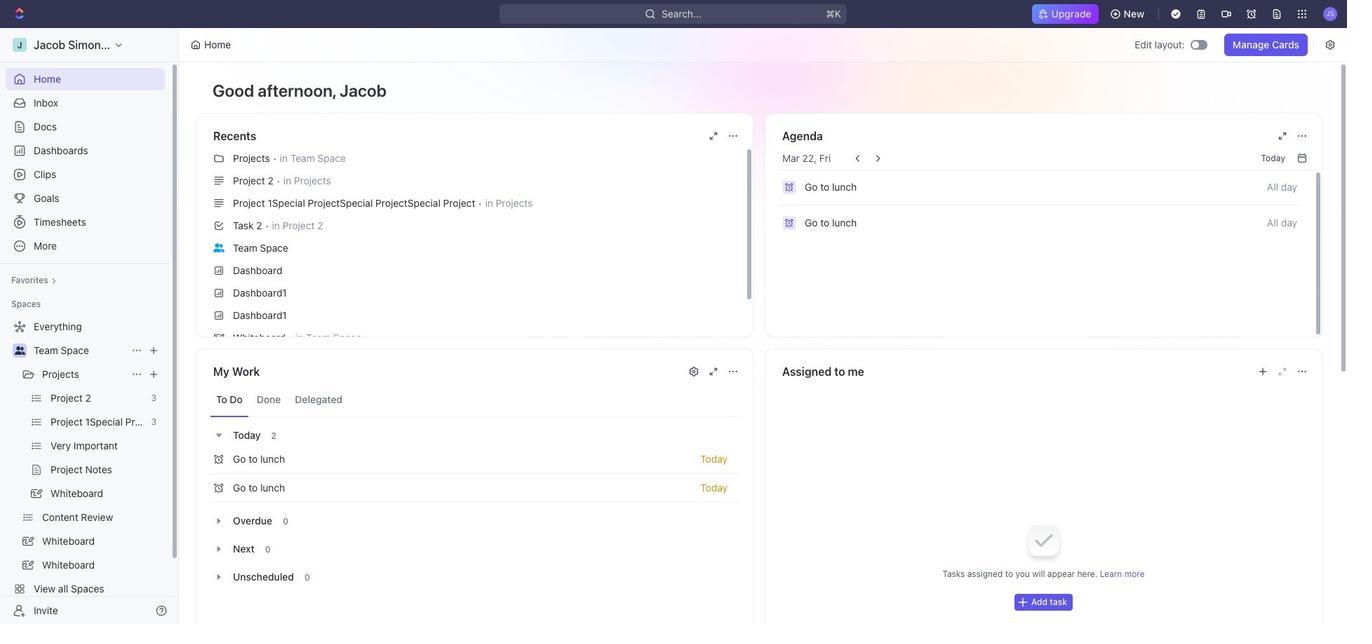Task type: locate. For each thing, give the bounding box(es) containing it.
0 horizontal spatial user group image
[[14, 347, 25, 355]]

tree
[[6, 316, 165, 625]]

user group image inside tree
[[14, 347, 25, 355]]

1 vertical spatial user group image
[[14, 347, 25, 355]]

1 horizontal spatial user group image
[[213, 243, 225, 252]]

user group image
[[213, 243, 225, 252], [14, 347, 25, 355]]

tree inside sidebar navigation
[[6, 316, 165, 625]]

tab list
[[211, 383, 739, 418]]



Task type: describe. For each thing, give the bounding box(es) containing it.
jacob simon's workspace, , element
[[13, 38, 27, 52]]

sidebar navigation
[[0, 28, 182, 625]]

0 vertical spatial user group image
[[213, 243, 225, 252]]



Task type: vqa. For each thing, say whether or not it's contained in the screenshot.
JOHN SMITH'S WORKSPACE, , element
no



